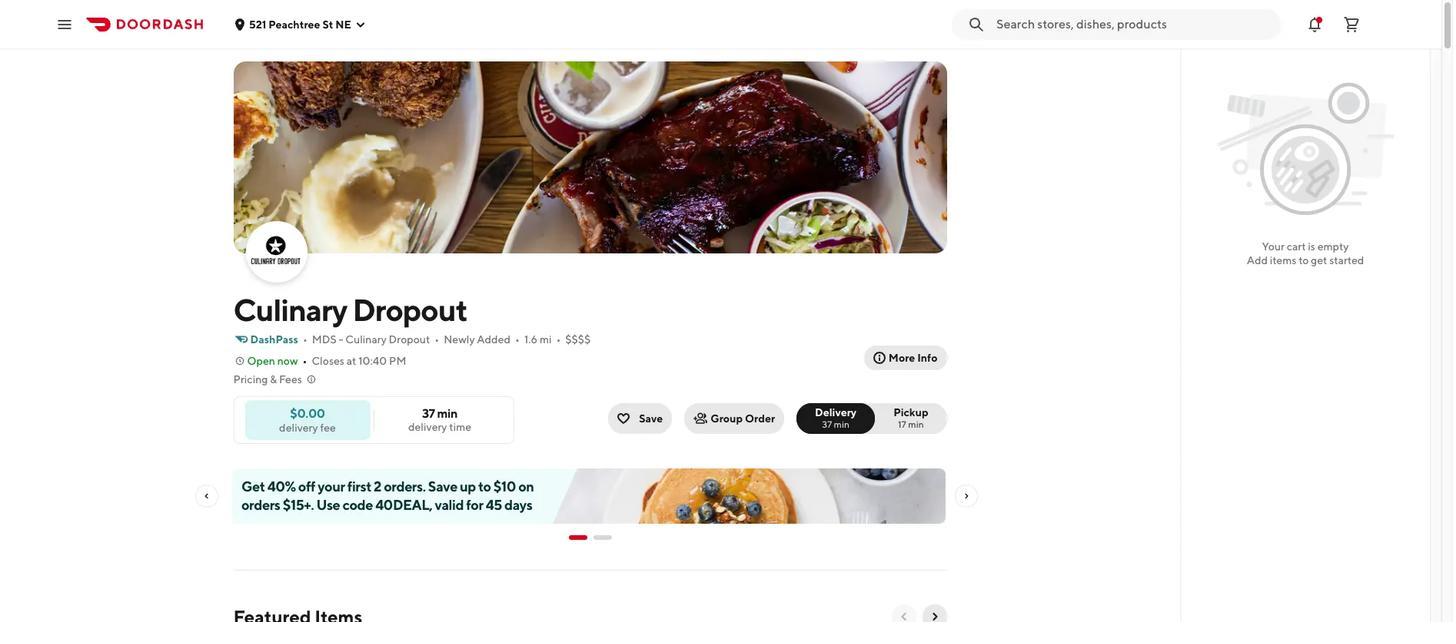 Task type: locate. For each thing, give the bounding box(es) containing it.
37 inside delivery 37 min
[[822, 419, 832, 431]]

2 delivery from the left
[[279, 422, 318, 434]]

save button
[[608, 404, 672, 434]]

save inside get 40% off your first 2 orders. save up to $10 on orders $15+.  use code 40deal, valid for 45 days
[[428, 479, 457, 495]]

min inside delivery 37 min
[[834, 419, 850, 431]]

valid
[[435, 498, 463, 514]]

1 horizontal spatial 37
[[822, 419, 832, 431]]

delivery 37 min
[[815, 407, 857, 431]]

1 horizontal spatial delivery
[[408, 421, 447, 434]]

min
[[437, 407, 458, 421], [834, 419, 850, 431], [908, 419, 924, 431]]

culinary up 10:40
[[346, 334, 387, 346]]

$0.00 delivery fee
[[279, 406, 336, 434]]

culinary
[[233, 292, 347, 328], [346, 334, 387, 346]]

0 horizontal spatial to
[[478, 479, 491, 495]]

save up valid
[[428, 479, 457, 495]]

code
[[342, 498, 373, 514]]

empty
[[1318, 241, 1349, 253]]

save left group
[[639, 413, 663, 425]]

$10
[[493, 479, 516, 495]]

to inside your cart is empty add items to get started
[[1299, 255, 1309, 267]]

min down newly
[[437, 407, 458, 421]]

10:40
[[358, 355, 387, 368]]

delivery
[[408, 421, 447, 434], [279, 422, 318, 434]]

•
[[303, 334, 307, 346], [435, 334, 439, 346], [515, 334, 520, 346], [556, 334, 561, 346], [303, 355, 307, 368]]

pricing
[[233, 374, 268, 386]]

your
[[1262, 241, 1285, 253]]

40%
[[267, 479, 295, 495]]

2
[[373, 479, 381, 495]]

items
[[1270, 255, 1297, 267]]

order methods option group
[[797, 404, 947, 434]]

1 vertical spatial dropout
[[389, 334, 430, 346]]

st
[[323, 18, 333, 30]]

more
[[889, 352, 915, 365]]

orders.
[[384, 479, 425, 495]]

mi
[[540, 334, 552, 346]]

17
[[898, 419, 907, 431]]

0 horizontal spatial min
[[437, 407, 458, 421]]

to right up
[[478, 479, 491, 495]]

45
[[485, 498, 502, 514]]

2 horizontal spatial min
[[908, 419, 924, 431]]

0 vertical spatial culinary
[[233, 292, 347, 328]]

dropout up 'mds - culinary dropout'
[[353, 292, 467, 328]]

None radio
[[797, 404, 875, 434], [866, 404, 947, 434], [797, 404, 875, 434], [866, 404, 947, 434]]

1 horizontal spatial to
[[1299, 255, 1309, 267]]

min left 17
[[834, 419, 850, 431]]

culinary up dashpass •
[[233, 292, 347, 328]]

open
[[247, 355, 275, 368]]

0 vertical spatial dropout
[[353, 292, 467, 328]]

0 vertical spatial to
[[1299, 255, 1309, 267]]

dropout
[[353, 292, 467, 328], [389, 334, 430, 346]]

37 inside "37 min delivery time"
[[422, 407, 435, 421]]

min inside pickup 17 min
[[908, 419, 924, 431]]

$15+.
[[282, 498, 314, 514]]

delivery down $0.00
[[279, 422, 318, 434]]

dropout up pm
[[389, 334, 430, 346]]

1.6
[[524, 334, 538, 346]]

started
[[1330, 255, 1364, 267]]

• newly added • 1.6 mi • $$$$
[[435, 334, 591, 346]]

min for pickup
[[908, 419, 924, 431]]

culinary dropout
[[233, 292, 467, 328]]

previous button of carousel image
[[898, 611, 910, 623]]

min right 17
[[908, 419, 924, 431]]

1 horizontal spatial min
[[834, 419, 850, 431]]

use
[[316, 498, 340, 514]]

is
[[1308, 241, 1316, 253]]

cart
[[1287, 241, 1306, 253]]

days
[[504, 498, 532, 514]]

fees
[[279, 374, 302, 386]]

1 horizontal spatial save
[[639, 413, 663, 425]]

37
[[422, 407, 435, 421], [822, 419, 832, 431]]

to left get
[[1299, 255, 1309, 267]]

on
[[518, 479, 534, 495]]

culinary dropout image
[[233, 62, 947, 254], [247, 223, 306, 281]]

0 horizontal spatial 37
[[422, 407, 435, 421]]

$0.00
[[290, 406, 325, 421]]

1 vertical spatial save
[[428, 479, 457, 495]]

1 vertical spatial to
[[478, 479, 491, 495]]

delivery left time
[[408, 421, 447, 434]]

delivery inside $0.00 delivery fee
[[279, 422, 318, 434]]

521
[[249, 18, 266, 30]]

mds
[[312, 334, 337, 346]]

pricing & fees button
[[233, 372, 317, 388]]

to
[[1299, 255, 1309, 267], [478, 479, 491, 495]]

for
[[466, 498, 483, 514]]

next button of carousel image
[[929, 611, 941, 623]]

pickup
[[894, 407, 929, 419]]

0 horizontal spatial delivery
[[279, 422, 318, 434]]

order
[[745, 413, 775, 425]]

37 left time
[[422, 407, 435, 421]]

dashpass
[[250, 334, 298, 346]]

save
[[639, 413, 663, 425], [428, 479, 457, 495]]

37 right order
[[822, 419, 832, 431]]

1 delivery from the left
[[408, 421, 447, 434]]

heading
[[233, 605, 362, 623]]

first
[[347, 479, 371, 495]]

0 horizontal spatial save
[[428, 479, 457, 495]]

0 vertical spatial save
[[639, 413, 663, 425]]

get
[[1311, 255, 1328, 267]]

521 peachtree st ne
[[249, 18, 351, 30]]



Task type: vqa. For each thing, say whether or not it's contained in the screenshot.
'WINTER MENU' on the top left of page
no



Task type: describe. For each thing, give the bounding box(es) containing it.
at
[[347, 355, 356, 368]]

$$$$
[[565, 334, 591, 346]]

-
[[339, 334, 343, 346]]

min inside "37 min delivery time"
[[437, 407, 458, 421]]

info
[[918, 352, 938, 365]]

group order
[[711, 413, 775, 425]]

more info
[[889, 352, 938, 365]]

added
[[477, 334, 511, 346]]

closes
[[312, 355, 344, 368]]

ne
[[336, 18, 351, 30]]

pricing & fees
[[233, 374, 302, 386]]

your cart is empty add items to get started
[[1247, 241, 1364, 267]]

delivery
[[815, 407, 857, 419]]

open now
[[247, 355, 298, 368]]

group order button
[[685, 404, 784, 434]]

1 vertical spatial culinary
[[346, 334, 387, 346]]

delivery inside "37 min delivery time"
[[408, 421, 447, 434]]

get
[[241, 479, 265, 495]]

up
[[460, 479, 476, 495]]

notification bell image
[[1306, 15, 1324, 33]]

your
[[317, 479, 345, 495]]

Store search: begin typing to search for stores available on DoorDash text field
[[997, 16, 1272, 33]]

37 min delivery time
[[408, 407, 471, 434]]

now
[[277, 355, 298, 368]]

• right mi
[[556, 334, 561, 346]]

fee
[[320, 422, 336, 434]]

pickup 17 min
[[894, 407, 929, 431]]

add
[[1247, 255, 1268, 267]]

newly
[[444, 334, 475, 346]]

521 peachtree st ne button
[[234, 18, 367, 30]]

• closes at 10:40 pm
[[303, 355, 406, 368]]

• left mds
[[303, 334, 307, 346]]

0 items, open order cart image
[[1343, 15, 1361, 33]]

• right now in the bottom left of the page
[[303, 355, 307, 368]]

open menu image
[[55, 15, 74, 33]]

• left newly
[[435, 334, 439, 346]]

group
[[711, 413, 743, 425]]

mds - culinary dropout
[[312, 334, 430, 346]]

• left 1.6
[[515, 334, 520, 346]]

&
[[270, 374, 277, 386]]

time
[[449, 421, 471, 434]]

orders
[[241, 498, 280, 514]]

more info button
[[864, 346, 947, 371]]

select promotional banner element
[[569, 524, 612, 552]]

get 40% off your first 2 orders. save up to $10 on orders $15+.  use code 40deal, valid for 45 days
[[241, 479, 534, 514]]

40deal,
[[375, 498, 432, 514]]

dashpass •
[[250, 334, 307, 346]]

save inside button
[[639, 413, 663, 425]]

pm
[[389, 355, 406, 368]]

min for delivery
[[834, 419, 850, 431]]

peachtree
[[269, 18, 320, 30]]

to inside get 40% off your first 2 orders. save up to $10 on orders $15+.  use code 40deal, valid for 45 days
[[478, 479, 491, 495]]

off
[[298, 479, 315, 495]]



